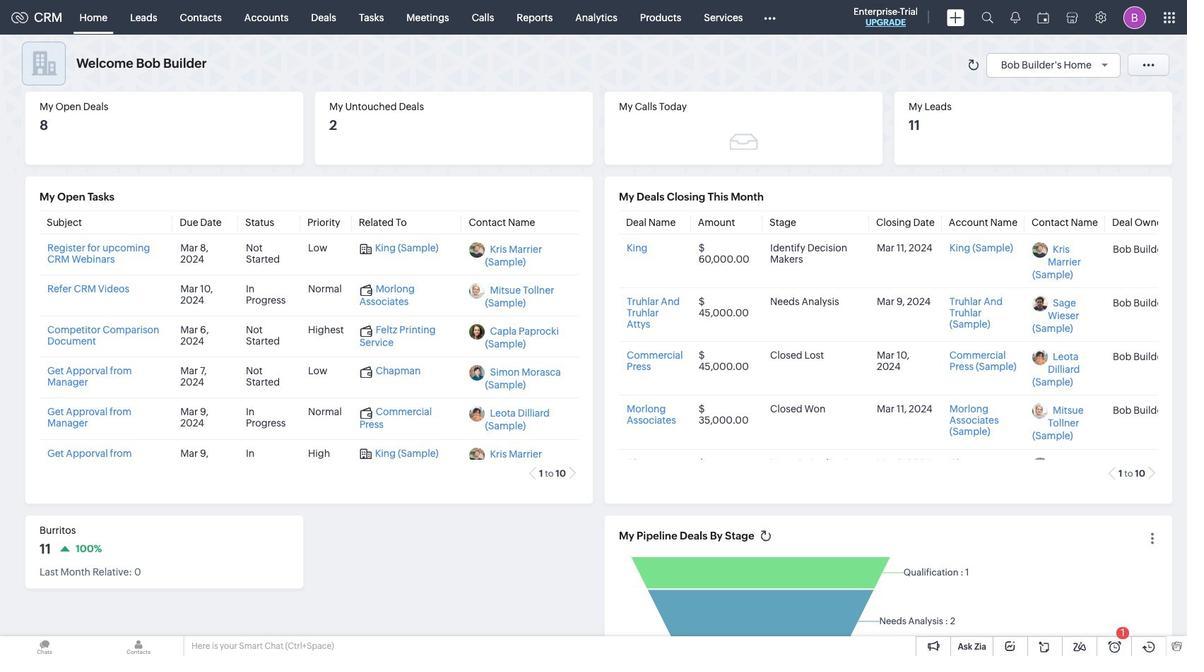 Task type: locate. For each thing, give the bounding box(es) containing it.
Other Modules field
[[755, 6, 785, 29]]

signals image
[[1011, 11, 1021, 23]]

signals element
[[1002, 0, 1029, 35]]

contacts image
[[94, 637, 183, 657]]

search element
[[973, 0, 1002, 35]]

create menu element
[[939, 0, 973, 34]]

create menu image
[[947, 9, 965, 26]]

logo image
[[11, 12, 28, 23]]

profile image
[[1124, 6, 1147, 29]]

search image
[[982, 11, 994, 23]]

chats image
[[0, 637, 89, 657]]



Task type: describe. For each thing, give the bounding box(es) containing it.
calendar image
[[1038, 12, 1050, 23]]

profile element
[[1115, 0, 1155, 34]]



Task type: vqa. For each thing, say whether or not it's contained in the screenshot.
Meetings link
no



